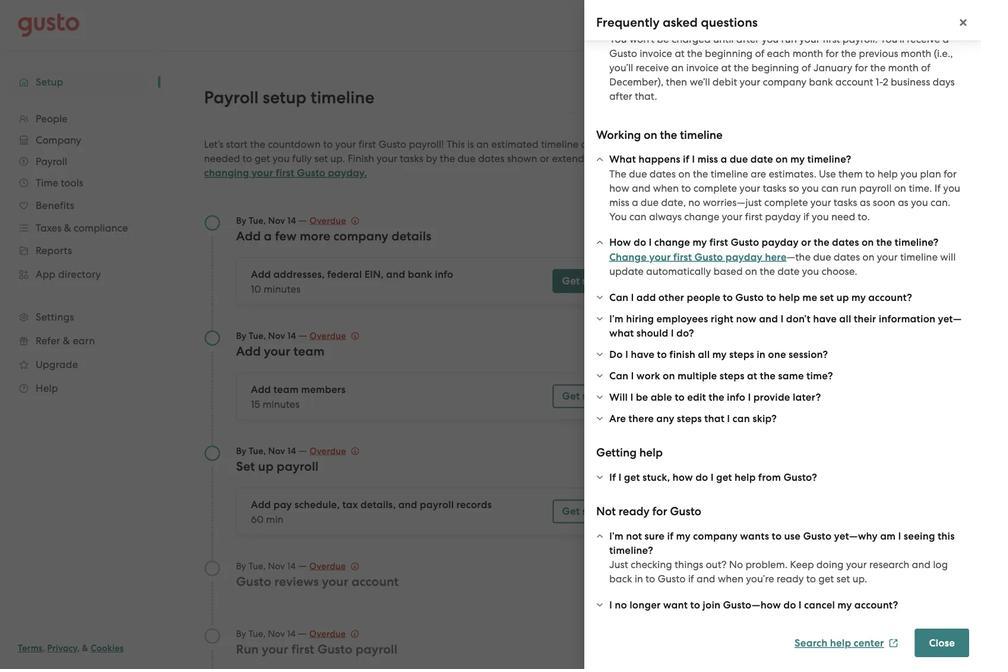 Task type: vqa. For each thing, say whether or not it's contained in the screenshot.
3rd THE WHO from the bottom
no



Task type: describe. For each thing, give the bounding box(es) containing it.
2 vertical spatial steps
[[677, 413, 702, 425]]

app directory link
[[12, 264, 149, 285]]

1 vertical spatial account?
[[855, 599, 898, 611]]

dates inside finish your tasks by the due dates shown or extend them by changing your first gusto payday.
[[478, 153, 505, 165]]

members
[[301, 384, 346, 396]]

bank inside add addresses, federal ein, and bank info 10 minutes
[[408, 269, 433, 281]]

that
[[705, 413, 725, 425]]

i down the always
[[649, 236, 652, 249]]

circle blank image for gusto reviews your account
[[204, 560, 221, 577]]

i'm for i'm hiring employees right now and i don't have all their information yet— what should i do?
[[609, 313, 624, 325]]

have for do i have to finish all my steps in one session?
[[631, 348, 655, 361]]

& inside the gusto navigation element
[[63, 335, 70, 347]]

1 horizontal spatial at
[[721, 61, 731, 73]]

to up "right"
[[723, 291, 733, 304]]

terms , privacy , & cookies
[[18, 643, 124, 654]]

payday.
[[328, 167, 367, 179]]

1 vertical spatial after
[[609, 90, 632, 102]]

you inside "you won't be charged until after you run your first payroll. you'll receive a gusto invoice at the beginning of each month for the previous month (i.e., you'll receive an invoice at the beginning of january for the month of december), then we'll debit your company bank account 1-2 business days after that."
[[609, 33, 627, 45]]

account inside "you won't be charged until after you run your first payroll. you'll receive a gusto invoice at the beginning of each month for the previous month (i.e., you'll receive an invoice at the beginning of january for the month of december), then we'll debit your company bank account 1-2 business days after that."
[[836, 76, 873, 88]]

you down time.
[[911, 196, 928, 208]]

of inside download our handy checklist of everything you'll need to get set up for your first payroll.
[[911, 172, 920, 184]]

pay
[[274, 499, 292, 511]]

by tue, nov 14 — for first
[[236, 628, 309, 639]]

get started button for set up payroll
[[553, 500, 627, 524]]

14 for first
[[287, 629, 296, 639]]

privacy link
[[47, 643, 77, 654]]

payroll inside add pay schedule, tax details, and payroll records 60 min
[[420, 499, 454, 511]]

people
[[687, 291, 721, 304]]

to up i'm hiring employees right now and i don't have all their information yet— what should i do?
[[767, 291, 777, 304]]

overdue button for your
[[309, 559, 359, 574]]

due inside finish your tasks by the due dates shown or extend them by changing your first gusto payday.
[[458, 153, 476, 165]]

for inside download our handy checklist of everything you'll need to get set up for your first payroll.
[[782, 200, 795, 212]]

use
[[784, 530, 801, 542]]

14 for team
[[287, 331, 296, 341]]

your down are
[[740, 182, 761, 194]]

set right me
[[820, 291, 834, 304]]

1 vertical spatial how
[[673, 471, 693, 484]]

a inside the due dates on the timeline are estimates. use them to help you plan for how and when to complete your tasks so you can run payroll on time. if you miss a due date, no worries—just complete your tasks as soon as you can. you can always change your first payday if you need to.
[[632, 196, 638, 208]]

add pay schedule, tax details, and payroll records 60 min
[[251, 499, 492, 525]]

to up date,
[[682, 182, 691, 194]]

date,
[[661, 196, 686, 208]]

info inside frequently asked questions dialog
[[727, 391, 746, 403]]

the up the happens
[[660, 128, 677, 142]]

payroll!
[[409, 138, 444, 150]]

by tue, nov 14 — for few
[[236, 214, 310, 226]]

if inside i'm not sure if my company wants to use gusto yet—why am i seeing this timeline?
[[667, 530, 674, 542]]

tue, for run your first gusto payroll
[[249, 629, 266, 639]]

1 vertical spatial change
[[655, 236, 690, 249]]

i'm for i'm not sure if my company wants to use gusto yet—why am i seeing this timeline?
[[609, 530, 624, 542]]

this
[[938, 530, 955, 542]]

get inside let's start the countdown to your first gusto payroll! this is an estimated                     timeline of what's needed to get you fully set up.
[[255, 153, 270, 165]]

handy
[[836, 172, 866, 184]]

overdue button for payroll
[[310, 444, 359, 458]]

i left provide
[[748, 391, 751, 403]]

my up 'their'
[[852, 291, 866, 304]]

you up time.
[[901, 168, 918, 180]]

by tue, nov 14 — for payroll
[[236, 445, 310, 457]]

my right cancel
[[838, 599, 852, 611]]

earn
[[73, 335, 95, 347]]

upgrade link
[[12, 354, 149, 375]]

setup
[[263, 87, 307, 108]]

1 vertical spatial &
[[82, 643, 89, 654]]

— for first
[[298, 628, 307, 639]]

needed
[[204, 153, 240, 165]]

change inside the due dates on the timeline are estimates. use them to help you plan for how and when to complete your tasks so you can run payroll on time. if you miss a due date, no worries—just complete your tasks as soon as you can. you can always change your first payday if you need to.
[[684, 211, 720, 222]]

you down everything
[[812, 211, 829, 222]]

by tue, nov 14 — for your
[[236, 560, 309, 572]]

download for download our handy checklist of everything you'll need to get set up for your first payroll.
[[767, 172, 816, 184]]

0 horizontal spatial all
[[698, 348, 710, 361]]

cancel
[[804, 599, 835, 611]]

company inside "you won't be charged until after you run your first payroll. you'll receive a gusto invoice at the beginning of each month for the previous month (i.e., you'll receive an invoice at the beginning of january for the month of december), then we'll debit your company bank account 1-2 business days after that."
[[763, 76, 807, 88]]

1 started from the top
[[582, 275, 617, 287]]

to down start
[[243, 153, 252, 165]]

if inside the due dates on the timeline are estimates. use them to help you plan for how and when to complete your tasks so you can run payroll on time. if you miss a due date, no worries—just complete your tasks as soon as you can. you can always change your first payday if you need to.
[[804, 211, 810, 222]]

i right do
[[625, 348, 628, 361]]

your inside change your first gusto payday here "button"
[[649, 251, 671, 263]]

the up provide
[[760, 370, 776, 382]]

me
[[803, 291, 818, 304]]

timeline? inside i'm not sure if my company wants to use gusto yet—why am i seeing this timeline?
[[609, 544, 654, 557]]

1 vertical spatial complete
[[765, 196, 808, 208]]

to down "keep"
[[807, 573, 816, 585]]

run inside "you won't be charged until after you run your first payroll. you'll receive a gusto invoice at the beginning of each month for the previous month (i.e., you'll receive an invoice at the beginning of january for the month of december), then we'll debit your company bank account 1-2 business days after that."
[[782, 33, 797, 45]]

— for team
[[298, 329, 307, 341]]

account menu element
[[752, 0, 964, 50]]

1 vertical spatial can
[[629, 211, 647, 222]]

their
[[854, 313, 876, 325]]

first inside the due dates on the timeline are estimates. use them to help you plan for how and when to complete your tasks so you can run payroll on time. if you miss a due date, no worries—just complete your tasks as soon as you can. you can always change your first payday if you need to.
[[745, 211, 763, 222]]

change your first gusto payday here
[[609, 251, 787, 263]]

to left join
[[690, 599, 700, 611]]

first inside download our handy checklist of everything you'll need to get set up for your first payroll.
[[821, 200, 838, 212]]

by for add your team
[[236, 331, 247, 341]]

1 vertical spatial do
[[696, 471, 708, 484]]

help inside the due dates on the timeline are estimates. use them to help you plan for how and when to complete your tasks so you can run payroll on time. if you miss a due date, no worries—just complete your tasks as soon as you can. you can always change your first payday if you need to.
[[878, 168, 898, 180]]

i right will
[[631, 391, 633, 403]]

nov for team
[[268, 331, 285, 341]]

get left stuck,
[[624, 471, 640, 484]]

happens
[[639, 153, 681, 165]]

1 horizontal spatial miss
[[698, 153, 718, 165]]

add for add a few more company details
[[236, 229, 261, 244]]

use
[[819, 168, 836, 180]]

your right 'debit' at the right
[[740, 76, 761, 88]]

(i.e.,
[[934, 47, 953, 59]]

first up the change your first gusto payday here
[[710, 236, 728, 249]]

need inside the due dates on the timeline are estimates. use them to help you plan for how and when to complete your tasks so you can run payroll on time. if you miss a due date, no worries—just complete your tasks as soon as you can. you can always change your first payday if you need to.
[[832, 211, 856, 222]]

0 horizontal spatial ready
[[619, 505, 650, 519]]

gusto navigation element
[[0, 51, 160, 419]]

1 vertical spatial account
[[352, 574, 399, 589]]

for inside the due dates on the timeline are estimates. use them to help you plan for how and when to complete your tasks so you can run payroll on time. if you miss a due date, no worries—just complete your tasks as soon as you can. you can always change your first payday if you need to.
[[944, 168, 957, 180]]

0 vertical spatial can
[[822, 182, 839, 194]]

changing your first gusto payday. button
[[204, 166, 367, 180]]

you inside —the due dates on your timeline will update automatically based on the date you choose.
[[802, 266, 819, 277]]

download checklist
[[781, 219, 875, 231]]

payroll. inside "you won't be charged until after you run your first payroll. you'll receive a gusto invoice at the beginning of each month for the previous month (i.e., you'll receive an invoice at the beginning of january for the month of december), then we'll debit your company bank account 1-2 business days after that."
[[843, 33, 878, 45]]

up. inside just checking things out? no problem. keep doing your research and log back in to gusto if and when you're ready to get set up.
[[853, 573, 867, 585]]

no
[[729, 559, 743, 571]]

few
[[275, 229, 297, 244]]

and left "log"
[[912, 559, 931, 571]]

by tue, nov 14 — for team
[[236, 329, 310, 341]]

your right reviews
[[322, 574, 349, 589]]

you inside the due dates on the timeline are estimates. use them to help you plan for how and when to complete your tasks so you can run payroll on time. if you miss a due date, no worries—just complete your tasks as soon as you can. you can always change your first payday if you need to.
[[609, 211, 627, 222]]

them inside the due dates on the timeline are estimates. use them to help you plan for how and when to complete your tasks so you can run payroll on time. if you miss a due date, no worries—just complete your tasks as soon as you can. you can always change your first payday if you need to.
[[839, 168, 863, 180]]

1 by from the left
[[426, 153, 437, 165]]

my inside i'm not sure if my company wants to use gusto yet—why am i seeing this timeline?
[[676, 530, 691, 542]]

estimates.
[[769, 168, 817, 180]]

more
[[300, 229, 330, 244]]

overdue button for team
[[310, 329, 359, 343]]

do?
[[677, 327, 694, 339]]

tue, for add a few more company details
[[249, 215, 266, 226]]

set inside just checking things out? no problem. keep doing your research and log back in to gusto if and when you're ready to get set up.
[[837, 573, 850, 585]]

i right the happens
[[692, 153, 695, 165]]

to left finish on the bottom right of the page
[[657, 348, 667, 361]]

for up january
[[826, 47, 839, 59]]

worries—just
[[703, 196, 762, 208]]

1 vertical spatial beginning
[[752, 61, 799, 73]]

miss inside the due dates on the timeline are estimates. use them to help you plan for how and when to complete your tasks so you can run payroll on time. if you miss a due date, no worries—just complete your tasks as soon as you can. you can always change your first payday if you need to.
[[609, 196, 630, 208]]

i down back
[[609, 599, 612, 611]]

0 horizontal spatial date
[[751, 153, 773, 165]]

bank inside "you won't be charged until after you run your first payroll. you'll receive a gusto invoice at the beginning of each month for the previous month (i.e., you'll receive an invoice at the beginning of january for the month of december), then we'll debit your company bank account 1-2 business days after that."
[[809, 76, 833, 88]]

first right run
[[292, 642, 314, 657]]

0 horizontal spatial do
[[634, 236, 647, 249]]

i left do?
[[671, 327, 674, 339]]

upgrade
[[36, 359, 78, 371]]

due up worries—just
[[730, 153, 748, 165]]

i left work
[[631, 370, 634, 382]]

gusto inside "you won't be charged until after you run your first payroll. you'll receive a gusto invoice at the beginning of each month for the previous month (i.e., you'll receive an invoice at the beginning of january for the month of december), then we'll debit your company bank account 1-2 business days after that."
[[609, 47, 637, 59]]

and inside add addresses, federal ein, and bank info 10 minutes
[[386, 269, 405, 281]]

join
[[703, 599, 721, 611]]

help left the from
[[735, 471, 756, 484]]

an inside let's start the countdown to your first gusto payroll! this is an estimated                     timeline of what's needed to get you fully set up.
[[477, 138, 489, 150]]

2 horizontal spatial timeline?
[[895, 236, 939, 249]]

overdue for team
[[310, 331, 346, 341]]

your up download checklist "link"
[[811, 196, 831, 208]]

my up can i work on multiple steps at the same time? at the bottom right
[[713, 348, 727, 361]]

nov for first
[[268, 629, 285, 639]]

ready inside just checking things out? no problem. keep doing your research and log back in to gusto if and when you're ready to get set up.
[[777, 573, 804, 585]]

my up the change your first gusto payday here
[[693, 236, 707, 249]]

due up the always
[[641, 196, 659, 208]]

set inside let's start the countdown to your first gusto payroll! this is an estimated                     timeline of what's needed to get you fully set up.
[[314, 153, 328, 165]]

the down previous
[[871, 61, 886, 73]]

0 vertical spatial team
[[294, 344, 325, 359]]

0 vertical spatial at
[[675, 47, 685, 59]]

due inside —the due dates on your timeline will update automatically based on the date you choose.
[[813, 251, 831, 263]]

checking
[[631, 559, 672, 571]]

run
[[236, 642, 259, 657]]

tue, for gusto reviews your account
[[249, 561, 266, 571]]

i left don't
[[781, 313, 784, 325]]

will
[[609, 391, 628, 403]]

1 vertical spatial no
[[615, 599, 627, 611]]

frequently
[[596, 15, 660, 30]]

set inside download our handy checklist of everything you'll need to get set up for your first payroll.
[[902, 186, 916, 198]]

to.
[[858, 211, 870, 222]]

overdue for your
[[309, 561, 346, 572]]

up for for
[[767, 200, 780, 212]]

you right so
[[802, 182, 819, 194]]

your inside just checking things out? no problem. keep doing your research and log back in to gusto if and when you're ready to get set up.
[[846, 559, 867, 571]]

i left add
[[631, 291, 634, 304]]

what happens if i miss a due date on my timeline?
[[609, 153, 852, 165]]

nov for your
[[268, 561, 285, 571]]

log
[[933, 559, 948, 571]]

let's
[[204, 138, 224, 150]]

overdue for first
[[309, 629, 346, 639]]

sure
[[645, 530, 665, 542]]

i inside i'm not sure if my company wants to use gusto yet—why am i seeing this timeline?
[[899, 530, 901, 542]]

if right the happens
[[683, 153, 690, 165]]

your right run
[[262, 642, 288, 657]]

add for add pay schedule, tax details, and payroll records 60 min
[[251, 499, 271, 511]]

plan
[[920, 168, 941, 180]]

to left edit
[[675, 391, 685, 403]]

0 vertical spatial timeline?
[[808, 153, 852, 165]]

asked
[[663, 15, 698, 30]]

tasks inside finish your tasks by the due dates shown or extend them by changing your first gusto payday.
[[400, 153, 424, 165]]

benefits
[[36, 200, 74, 211]]

research
[[870, 559, 910, 571]]

by for add a few more company details
[[236, 215, 247, 226]]

what for what to have ready
[[767, 151, 797, 165]]

by for run your first gusto payroll
[[236, 629, 246, 639]]

month up january
[[793, 47, 823, 59]]

from
[[759, 471, 781, 484]]

run inside the due dates on the timeline are estimates. use them to help you plan for how and when to complete your tasks so you can run payroll on time. if you miss a due date, no worries—just complete your tasks as soon as you can. you can always change your first payday if you need to.
[[841, 182, 857, 194]]

list containing benefits
[[0, 108, 160, 400]]

1 get from the top
[[562, 275, 580, 287]]

due right the on the top of page
[[629, 168, 647, 180]]

should
[[637, 327, 669, 339]]

1 vertical spatial tasks
[[763, 182, 787, 194]]

federal
[[327, 269, 362, 281]]

the up january
[[841, 47, 857, 59]]

change
[[609, 251, 647, 263]]

0 vertical spatial steps
[[729, 348, 754, 361]]

won't
[[629, 33, 655, 45]]

how inside the due dates on the timeline are estimates. use them to help you plan for how and when to complete your tasks so you can run payroll on time. if you miss a due date, no worries—just complete your tasks as soon as you can. you can always change your first payday if you need to.
[[609, 182, 630, 194]]

previous
[[859, 47, 899, 59]]

dates down download checklist
[[832, 236, 859, 249]]

what for what happens if i miss a due date on my timeline?
[[609, 153, 636, 165]]

schedule,
[[295, 499, 340, 511]]

— for your
[[298, 560, 307, 572]]

if i get stuck, how do i get help from gusto?
[[609, 471, 817, 484]]

gusto inside finish your tasks by the due dates shown or extend them by changing your first gusto payday.
[[297, 167, 325, 179]]

date inside —the due dates on your timeline will update automatically based on the date you choose.
[[778, 266, 800, 277]]

have for what to have ready
[[813, 151, 839, 165]]

i right that
[[727, 413, 730, 425]]

employees
[[657, 313, 708, 325]]

countdown
[[268, 138, 321, 150]]

2 horizontal spatial at
[[747, 370, 758, 382]]

the down charged
[[687, 47, 703, 59]]

1 horizontal spatial in
[[757, 348, 766, 361]]

and inside i'm hiring employees right now and i don't have all their information yet— what should i do?
[[759, 313, 778, 325]]

timeline up what happens if i miss a due date on my timeline?
[[680, 128, 723, 142]]

to down checking
[[646, 573, 655, 585]]

0 horizontal spatial receive
[[636, 61, 669, 73]]

in inside just checking things out? no problem. keep doing your research and log back in to gusto if and when you're ready to get set up.
[[635, 573, 643, 585]]

have inside i'm hiring employees right now and i don't have all their information yet— what should i do?
[[813, 313, 837, 325]]

frequently asked questions dialog
[[585, 0, 981, 669]]

gusto—how
[[723, 599, 781, 611]]

tue, for set up payroll
[[249, 446, 266, 457]]

always
[[649, 211, 682, 222]]

0 vertical spatial receive
[[907, 33, 940, 45]]

now
[[736, 313, 757, 325]]

set
[[236, 459, 255, 474]]

nov for few
[[268, 215, 285, 226]]

2 vertical spatial can
[[733, 413, 750, 425]]

1 get started button from the top
[[553, 269, 627, 293]]

get left the from
[[716, 471, 732, 484]]

1 vertical spatial invoice
[[686, 61, 719, 73]]

1 vertical spatial company
[[334, 229, 389, 244]]

overdue for payroll
[[310, 446, 346, 457]]

what's
[[593, 138, 623, 150]]

get started for payroll
[[562, 506, 617, 518]]

update
[[609, 266, 644, 277]]

and down out?
[[697, 573, 716, 585]]

the inside the due dates on the timeline are estimates. use them to help you plan for how and when to complete your tasks so you can run payroll on time. if you miss a due date, no worries—just complete your tasks as soon as you can. you can always change your first payday if you need to.
[[693, 168, 708, 180]]

want
[[663, 599, 688, 611]]

for down previous
[[855, 61, 868, 73]]

2 as from the left
[[898, 196, 909, 208]]

based
[[714, 266, 743, 277]]

gusto?
[[784, 471, 817, 484]]

are there any steps that i can skip?
[[609, 413, 777, 425]]

first inside "button"
[[674, 251, 692, 263]]

timeline inside let's start the countdown to your first gusto payroll! this is an estimated                     timeline of what's needed to get you fully set up.
[[541, 138, 579, 150]]

to inside i'm not sure if my company wants to use gusto yet—why am i seeing this timeline?
[[772, 530, 782, 542]]

add your team
[[236, 344, 325, 359]]

2 vertical spatial up
[[258, 459, 274, 474]]

2 horizontal spatial do
[[784, 599, 796, 611]]

do i have to finish all my steps in one session?
[[609, 348, 828, 361]]

timeline right setup
[[311, 87, 375, 108]]

help left center
[[830, 637, 851, 649]]

1 , from the left
[[43, 643, 45, 654]]

i left cancel
[[799, 599, 802, 611]]

debit
[[713, 76, 737, 88]]

our
[[818, 172, 834, 184]]

can for can i work on multiple steps at the same time?
[[609, 370, 629, 382]]

refer
[[36, 335, 60, 347]]

the inside finish your tasks by the due dates shown or extend them by changing your first gusto payday.
[[440, 153, 455, 165]]

directory
[[58, 269, 101, 280]]

don't
[[786, 313, 811, 325]]

10
[[251, 283, 261, 295]]

dates inside the due dates on the timeline are estimates. use them to help you plan for how and when to complete your tasks so you can run payroll on time. if you miss a due date, no worries—just complete your tasks as soon as you can. you can always change your first payday if you need to.
[[650, 168, 676, 180]]

to up soon
[[866, 168, 875, 180]]



Task type: locate. For each thing, give the bounding box(es) containing it.
problem.
[[746, 559, 788, 571]]

are
[[751, 168, 766, 180]]

1 horizontal spatial after
[[736, 33, 759, 45]]

0 horizontal spatial when
[[653, 182, 679, 194]]

0 horizontal spatial account
[[352, 574, 399, 589]]

1 vertical spatial steps
[[720, 370, 745, 382]]

0 horizontal spatial if
[[609, 471, 616, 484]]

payday inside the due dates on the timeline are estimates. use them to help you plan for how and when to complete your tasks so you can run payroll on time. if you miss a due date, no worries—just complete your tasks as soon as you can. you can always change your first payday if you need to.
[[765, 211, 801, 222]]

2 can from the top
[[609, 370, 629, 382]]

company up out?
[[693, 530, 738, 542]]

beginning down each
[[752, 61, 799, 73]]

1 get started from the top
[[562, 275, 617, 287]]

1 i'm from the top
[[609, 313, 624, 325]]

overdue button up run your first gusto payroll
[[309, 627, 359, 641]]

add for add addresses, federal ein, and bank info 10 minutes
[[251, 269, 271, 281]]

of inside let's start the countdown to your first gusto payroll! this is an estimated                     timeline of what's needed to get you fully set up.
[[581, 138, 591, 150]]

1 horizontal spatial up.
[[853, 573, 867, 585]]

0 vertical spatial started
[[582, 275, 617, 287]]

gusto inside let's start the countdown to your first gusto payroll! this is an estimated                     timeline of what's needed to get you fully set up.
[[379, 138, 407, 150]]

i'm up the what
[[609, 313, 624, 325]]

first up 'automatically'
[[674, 251, 692, 263]]

beginning down until
[[705, 47, 753, 59]]

you'll up december),
[[609, 61, 633, 73]]

0 horizontal spatial after
[[609, 90, 632, 102]]

are
[[609, 413, 626, 425]]

receive
[[907, 33, 940, 45], [636, 61, 669, 73]]

your right doing
[[846, 559, 867, 571]]

invoice down won't
[[640, 47, 672, 59]]

14 up 'set up payroll' at the left bottom of page
[[287, 446, 296, 457]]

reports link
[[12, 240, 149, 261]]

0 vertical spatial do
[[634, 236, 647, 249]]

info inside add addresses, federal ein, and bank info 10 minutes
[[435, 269, 454, 281]]

first inside let's start the countdown to your first gusto payroll! this is an estimated                     timeline of what's needed to get you fully set up.
[[359, 138, 376, 150]]

the inside let's start the countdown to your first gusto payroll! this is an estimated                     timeline of what's needed to get you fully set up.
[[250, 138, 265, 150]]

0 horizontal spatial run
[[782, 33, 797, 45]]

circle blank image for run your first gusto payroll
[[204, 628, 221, 645]]

gusto reviews your account
[[236, 574, 399, 589]]

14
[[287, 215, 296, 226], [287, 331, 296, 341], [287, 446, 296, 457], [287, 561, 296, 571], [287, 629, 296, 639]]

all
[[840, 313, 852, 325], [698, 348, 710, 361]]

benefits link
[[12, 195, 149, 216]]

0 vertical spatial i'm
[[609, 313, 624, 325]]

and inside the due dates on the timeline are estimates. use them to help you plan for how and when to complete your tasks so you can run payroll on time. if you miss a due date, no worries—just complete your tasks as soon as you can. you can always change your first payday if you need to.
[[632, 182, 651, 194]]

3 by tue, nov 14 — from the top
[[236, 445, 310, 457]]

your up 'automatically'
[[649, 251, 671, 263]]

checklist inside download our handy checklist of everything you'll need to get set up for your first payroll.
[[869, 172, 908, 184]]

get inside download our handy checklist of everything you'll need to get set up for your first payroll.
[[884, 186, 900, 198]]

1 horizontal spatial complete
[[765, 196, 808, 208]]

do
[[609, 348, 623, 361]]

business
[[891, 76, 930, 88]]

2 get started button from the top
[[553, 385, 627, 408]]

tue, up run
[[249, 629, 266, 639]]

3 by from the top
[[236, 446, 247, 457]]

0 horizontal spatial bank
[[408, 269, 433, 281]]

started for set up payroll
[[582, 506, 617, 518]]

be right won't
[[657, 33, 669, 45]]

miss
[[698, 153, 718, 165], [609, 196, 630, 208]]

by tue, nov 14 — up few
[[236, 214, 310, 226]]

your up the add team members 15 minutes
[[264, 344, 291, 359]]

add inside add pay schedule, tax details, and payroll records 60 min
[[251, 499, 271, 511]]

a inside "you won't be charged until after you run your first payroll. you'll receive a gusto invoice at the beginning of each month for the previous month (i.e., you'll receive an invoice at the beginning of january for the month of december), then we'll debit your company bank account 1-2 business days after that."
[[943, 33, 949, 45]]

2 get from the top
[[562, 390, 580, 402]]

payroll
[[859, 182, 892, 194], [277, 459, 319, 474], [420, 499, 454, 511], [356, 642, 398, 657]]

3 14 from the top
[[287, 446, 296, 457]]

1 vertical spatial payday
[[762, 236, 799, 249]]

bank down details
[[408, 269, 433, 281]]

seeing
[[904, 530, 935, 542]]

what inside frequently asked questions dialog
[[609, 153, 636, 165]]

there
[[629, 413, 654, 425]]

0 horizontal spatial what
[[609, 153, 636, 165]]

an right is
[[477, 138, 489, 150]]

1 vertical spatial team
[[274, 384, 299, 396]]

2 you from the top
[[609, 211, 627, 222]]

tasks down handy at the top of page
[[834, 196, 858, 208]]

team inside the add team members 15 minutes
[[274, 384, 299, 396]]

1 tue, from the top
[[249, 215, 266, 226]]

checklist
[[869, 172, 908, 184], [834, 219, 875, 231]]

1 14 from the top
[[287, 215, 296, 226]]

1 by from the top
[[236, 215, 247, 226]]

2 nov from the top
[[268, 331, 285, 341]]

1 by tue, nov 14 — from the top
[[236, 214, 310, 226]]

let's start the countdown to your first gusto payroll! this is an estimated                     timeline of what's needed to get you fully set up.
[[204, 138, 623, 165]]

payday inside "button"
[[726, 251, 763, 263]]

app
[[36, 269, 56, 280]]

payroll
[[204, 87, 259, 108]]

if inside just checking things out? no problem. keep doing your research and log back in to gusto if and when you're ready to get set up.
[[688, 573, 694, 585]]

run
[[782, 33, 797, 45], [841, 182, 857, 194]]

after down december),
[[609, 90, 632, 102]]

to up estimates.
[[799, 151, 810, 165]]

up right set
[[258, 459, 274, 474]]

3 get from the top
[[562, 506, 580, 518]]

started for add your team
[[582, 390, 617, 402]]

0 horizontal spatial up.
[[330, 153, 345, 165]]

and right now on the right of the page
[[759, 313, 778, 325]]

add for add team members 15 minutes
[[251, 384, 271, 396]]

longer
[[630, 599, 661, 611]]

provide
[[754, 391, 790, 403]]

tax
[[342, 499, 358, 511]]

0 horizontal spatial &
[[63, 335, 70, 347]]

0 vertical spatial &
[[63, 335, 70, 347]]

0 vertical spatial or
[[540, 153, 550, 165]]

can down update
[[609, 291, 629, 304]]

0 vertical spatial all
[[840, 313, 852, 325]]

help left me
[[779, 291, 800, 304]]

first inside "you won't be charged until after you run your first payroll. you'll receive a gusto invoice at the beginning of each month for the previous month (i.e., you'll receive an invoice at the beginning of january for the month of december), then we'll debit your company bank account 1-2 business days after that."
[[823, 33, 840, 45]]

5 by from the top
[[236, 629, 246, 639]]

2 by tue, nov 14 — from the top
[[236, 329, 310, 341]]

0 horizontal spatial or
[[540, 153, 550, 165]]

can.
[[931, 196, 951, 208]]

1 horizontal spatial no
[[688, 196, 701, 208]]

i'm hiring employees right now and i don't have all their information yet— what should i do?
[[609, 313, 962, 339]]

1 horizontal spatial how
[[673, 471, 693, 484]]

then
[[666, 76, 687, 88]]

help up stuck,
[[640, 446, 663, 460]]

you down —the
[[802, 266, 819, 277]]

an inside "you won't be charged until after you run your first payroll. you'll receive a gusto invoice at the beginning of each month for the previous month (i.e., you'll receive an invoice at the beginning of january for the month of december), then we'll debit your company bank account 1-2 business days after that."
[[672, 61, 684, 73]]

0 vertical spatial complete
[[694, 182, 737, 194]]

have
[[813, 151, 839, 165], [813, 313, 837, 325], [631, 348, 655, 361]]

0 vertical spatial get
[[562, 275, 580, 287]]

or up —the
[[801, 236, 812, 249]]

up inside download our handy checklist of everything you'll need to get set up for your first payroll.
[[767, 200, 780, 212]]

2 started from the top
[[582, 390, 617, 402]]

or
[[540, 153, 550, 165], [801, 236, 812, 249]]

4 by tue, nov 14 — from the top
[[236, 560, 309, 572]]

what to have ready
[[767, 151, 873, 165]]

gusto inside i'm not sure if my company wants to use gusto yet—why am i seeing this timeline?
[[803, 530, 832, 542]]

0 vertical spatial can
[[609, 291, 629, 304]]

1 horizontal spatial bank
[[809, 76, 833, 88]]

date up are
[[751, 153, 773, 165]]

first up january
[[823, 33, 840, 45]]

up. up payday.
[[330, 153, 345, 165]]

get inside just checking things out? no problem. keep doing your research and log back in to gusto if and when you're ready to get set up.
[[819, 573, 834, 585]]

1 vertical spatial you'll
[[820, 186, 843, 198]]

1 vertical spatial checklist
[[834, 219, 875, 231]]

setup link
[[12, 71, 149, 93]]

or inside finish your tasks by the due dates shown or extend them by changing your first gusto payday.
[[540, 153, 550, 165]]

steps down do i have to finish all my steps in one session?
[[720, 370, 745, 382]]

to left time.
[[872, 186, 882, 198]]

an
[[672, 61, 684, 73], [477, 138, 489, 150]]

1 vertical spatial payroll.
[[841, 200, 876, 212]]

0 vertical spatial invoice
[[640, 47, 672, 59]]

get started button for add your team
[[553, 385, 627, 408]]

company inside i'm not sure if my company wants to use gusto yet—why am i seeing this timeline?
[[693, 530, 738, 542]]

5 14 from the top
[[287, 629, 296, 639]]

until
[[713, 33, 734, 45]]

4 tue, from the top
[[249, 561, 266, 571]]

1 horizontal spatial info
[[727, 391, 746, 403]]

your down worries—just
[[722, 211, 743, 222]]

1 circle blank image from the top
[[204, 560, 221, 577]]

0 horizontal spatial no
[[615, 599, 627, 611]]

2 , from the left
[[77, 643, 80, 654]]

0 vertical spatial account
[[836, 76, 873, 88]]

1 nov from the top
[[268, 215, 285, 226]]

60
[[251, 514, 264, 525]]

5 by tue, nov 14 — from the top
[[236, 628, 309, 639]]

can for can i add other people to gusto to help me set up my account?
[[609, 291, 629, 304]]

4 by from the top
[[236, 561, 246, 571]]

first down worries—just
[[745, 211, 763, 222]]

a left few
[[264, 229, 272, 244]]

gusto inside "button"
[[695, 251, 723, 263]]

or inside frequently asked questions dialog
[[801, 236, 812, 249]]

2 14 from the top
[[287, 331, 296, 341]]

payday up based
[[726, 251, 763, 263]]

0 vertical spatial change
[[684, 211, 720, 222]]

1 vertical spatial have
[[813, 313, 837, 325]]

on
[[644, 128, 657, 142], [776, 153, 788, 165], [679, 168, 691, 180], [894, 182, 906, 194], [862, 236, 874, 249], [863, 251, 875, 263], [745, 266, 758, 277], [663, 370, 675, 382]]

your inside download our handy checklist of everything you'll need to get set up for your first payroll.
[[798, 200, 818, 212]]

later?
[[793, 391, 821, 403]]

get for add your team
[[562, 390, 580, 402]]

0 horizontal spatial them
[[587, 153, 611, 165]]

settings link
[[12, 307, 149, 328]]

minutes inside the add team members 15 minutes
[[263, 398, 300, 410]]

after
[[736, 33, 759, 45], [609, 90, 632, 102]]

you inside "you won't be charged until after you run your first payroll. you'll receive a gusto invoice at the beginning of each month for the previous month (i.e., you'll receive an invoice at the beginning of january for the month of december), then we'll debit your company bank account 1-2 business days after that."
[[762, 33, 779, 45]]

home image
[[18, 13, 80, 37]]

for up sure at the right bottom of the page
[[653, 505, 667, 519]]

or for shown
[[540, 153, 550, 165]]

0 horizontal spatial by
[[426, 153, 437, 165]]

be for won't
[[657, 33, 669, 45]]

1 horizontal spatial what
[[767, 151, 797, 165]]

0 vertical spatial beginning
[[705, 47, 753, 59]]

add
[[637, 291, 656, 304]]

to inside download our handy checklist of everything you'll need to get set up for your first payroll.
[[872, 186, 882, 198]]

started up are
[[582, 390, 617, 402]]

is
[[467, 138, 474, 150]]

get
[[562, 275, 580, 287], [562, 390, 580, 402], [562, 506, 580, 518]]

the inside —the due dates on your timeline will update automatically based on the date you choose.
[[760, 266, 775, 277]]

start
[[226, 138, 248, 150]]

by for gusto reviews your account
[[236, 561, 246, 571]]

just
[[609, 559, 628, 571]]

overdue button for few
[[310, 214, 359, 228]]

add
[[236, 229, 261, 244], [251, 269, 271, 281], [236, 344, 261, 359], [251, 384, 271, 396], [251, 499, 271, 511]]

5 nov from the top
[[268, 629, 285, 639]]

1 horizontal spatial company
[[693, 530, 738, 542]]

you'll inside "you won't be charged until after you run your first payroll. you'll receive a gusto invoice at the beginning of each month for the previous month (i.e., you'll receive an invoice at the beginning of january for the month of december), then we'll debit your company bank account 1-2 business days after that."
[[609, 61, 633, 73]]

14 for few
[[287, 215, 296, 226]]

for right "plan"
[[944, 168, 957, 180]]

1 vertical spatial or
[[801, 236, 812, 249]]

a up worries—just
[[721, 153, 727, 165]]

2 horizontal spatial company
[[763, 76, 807, 88]]

need down handy at the top of page
[[846, 186, 870, 198]]

by for set up payroll
[[236, 446, 247, 457]]

1 horizontal spatial receive
[[907, 33, 940, 45]]

overdue button up add a few more company details
[[310, 214, 359, 228]]

checklist up soon
[[869, 172, 908, 184]]

4 nov from the top
[[268, 561, 285, 571]]

0 horizontal spatial can
[[629, 211, 647, 222]]

them inside finish your tasks by the due dates shown or extend them by changing your first gusto payday.
[[587, 153, 611, 165]]

be inside "you won't be charged until after you run your first payroll. you'll receive a gusto invoice at the beginning of each month for the previous month (i.e., you'll receive an invoice at the beginning of january for the month of december), then we'll debit your company bank account 1-2 business days after that."
[[657, 33, 669, 45]]

no inside the due dates on the timeline are estimates. use them to help you plan for how and when to complete your tasks so you can run payroll on time. if you miss a due date, no worries—just complete your tasks as soon as you can. you can always change your first payday if you need to.
[[688, 196, 701, 208]]

tasks left so
[[763, 182, 787, 194]]

date
[[751, 153, 773, 165], [778, 266, 800, 277]]

i right am
[[899, 530, 901, 542]]

fully
[[292, 153, 312, 165]]

payroll. inside download our handy checklist of everything you'll need to get set up for your first payroll.
[[841, 200, 876, 212]]

refer & earn link
[[12, 330, 149, 352]]

— up 'set up payroll' at the left bottom of page
[[298, 445, 307, 457]]

download checklist link
[[767, 219, 875, 231]]

be for i
[[636, 391, 648, 403]]

details,
[[361, 499, 396, 511]]

for down everything
[[782, 200, 795, 212]]

2 vertical spatial do
[[784, 599, 796, 611]]

tue,
[[249, 215, 266, 226], [249, 331, 266, 341], [249, 446, 266, 457], [249, 561, 266, 571], [249, 629, 266, 639]]

add inside the add team members 15 minutes
[[251, 384, 271, 396]]

steps up can i work on multiple steps at the same time? at the bottom right
[[729, 348, 754, 361]]

help up soon
[[878, 168, 898, 180]]

started up just
[[582, 506, 617, 518]]

2 tue, from the top
[[249, 331, 266, 341]]

tue, for add your team
[[249, 331, 266, 341]]

change your first gusto payday here button
[[609, 250, 787, 264]]

0 vertical spatial need
[[846, 186, 870, 198]]

14 for payroll
[[287, 446, 296, 457]]

any
[[657, 413, 675, 425]]

1 horizontal spatial an
[[672, 61, 684, 73]]

1 vertical spatial when
[[718, 573, 744, 585]]

overdue button for first
[[309, 627, 359, 641]]

my
[[791, 153, 805, 165], [693, 236, 707, 249], [852, 291, 866, 304], [713, 348, 727, 361], [676, 530, 691, 542], [838, 599, 852, 611]]

other
[[659, 291, 684, 304]]

i right stuck,
[[711, 471, 714, 484]]

get started for team
[[562, 390, 617, 402]]

the up 'debit' at the right
[[734, 61, 749, 73]]

no left longer
[[615, 599, 627, 611]]

when inside just checking things out? no problem. keep doing your research and log back in to gusto if and when you're ready to get set up.
[[718, 573, 744, 585]]

1 vertical spatial need
[[832, 211, 856, 222]]

download for download checklist
[[781, 219, 831, 231]]

started down change
[[582, 275, 617, 287]]

to left use
[[772, 530, 782, 542]]

you up can.
[[944, 182, 961, 194]]

get down doing
[[819, 573, 834, 585]]

1 horizontal spatial &
[[82, 643, 89, 654]]

2 horizontal spatial ready
[[842, 151, 873, 165]]

payday
[[765, 211, 801, 222], [762, 236, 799, 249], [726, 251, 763, 263]]

2 by from the top
[[236, 331, 247, 341]]

first inside finish your tasks by the due dates shown or extend them by changing your first gusto payday.
[[276, 167, 294, 179]]

run your first gusto payroll
[[236, 642, 398, 657]]

3 nov from the top
[[268, 446, 285, 457]]

set up payroll
[[236, 459, 319, 474]]

change down the always
[[655, 236, 690, 249]]

0 horizontal spatial ,
[[43, 643, 45, 654]]

0 vertical spatial an
[[672, 61, 684, 73]]

working on the timeline
[[596, 128, 723, 142]]

stuck,
[[643, 471, 670, 484]]

0 vertical spatial up.
[[330, 153, 345, 165]]

timeline left will
[[901, 251, 938, 263]]

bank down january
[[809, 76, 833, 88]]

2 get started from the top
[[562, 390, 617, 402]]

1 vertical spatial run
[[841, 182, 857, 194]]

0 horizontal spatial an
[[477, 138, 489, 150]]

time.
[[909, 182, 932, 194]]

1 vertical spatial in
[[635, 573, 643, 585]]

in left one
[[757, 348, 766, 361]]

by tue, nov 14 — up add your team
[[236, 329, 310, 341]]

timeline inside the due dates on the timeline are estimates. use them to help you plan for how and when to complete your tasks so you can run payroll on time. if you miss a due date, no worries—just complete your tasks as soon as you can. you can always change your first payday if you need to.
[[711, 168, 748, 180]]

0 vertical spatial date
[[751, 153, 773, 165]]

minutes inside add addresses, federal ein, and bank info 10 minutes
[[264, 283, 301, 295]]

0 vertical spatial circle blank image
[[204, 560, 221, 577]]

payday up here
[[762, 236, 799, 249]]

1 vertical spatial timeline?
[[895, 236, 939, 249]]

0 vertical spatial them
[[587, 153, 611, 165]]

14 for your
[[287, 561, 296, 571]]

—the
[[787, 251, 811, 263]]

at up provide
[[747, 370, 758, 382]]

0 vertical spatial run
[[782, 33, 797, 45]]

month left the (i.e.,
[[901, 47, 932, 59]]

— for few
[[298, 214, 307, 226]]

2 circle blank image from the top
[[204, 628, 221, 645]]

timeline? down can.
[[895, 236, 939, 249]]

and inside add pay schedule, tax details, and payroll records 60 min
[[398, 499, 417, 511]]

2 by from the left
[[614, 153, 625, 165]]

— for payroll
[[298, 445, 307, 457]]

3 get started button from the top
[[553, 500, 627, 524]]

add addresses, federal ein, and bank info 10 minutes
[[251, 269, 454, 295]]

gusto inside just checking things out? no problem. keep doing your research and log back in to gusto if and when you're ready to get set up.
[[658, 573, 686, 585]]

you inside let's start the countdown to your first gusto payroll! this is an estimated                     timeline of what's needed to get you fully set up.
[[273, 153, 290, 165]]

them
[[587, 153, 611, 165], [839, 168, 863, 180]]

search help center link
[[795, 637, 899, 649]]

automatically
[[646, 266, 711, 277]]

1 horizontal spatial or
[[801, 236, 812, 249]]

in
[[757, 348, 766, 361], [635, 573, 643, 585]]

dates
[[478, 153, 505, 165], [650, 168, 676, 180], [832, 236, 859, 249], [834, 251, 860, 263]]

timeline inside —the due dates on your timeline will update automatically based on the date you choose.
[[901, 251, 938, 263]]

how do i change my first gusto payday or the dates on the timeline?
[[609, 236, 939, 249]]

1 as from the left
[[860, 196, 871, 208]]

up inside frequently asked questions dialog
[[837, 291, 849, 304]]

1 horizontal spatial when
[[718, 573, 744, 585]]

circle blank image
[[204, 560, 221, 577], [204, 628, 221, 645]]

my up estimates.
[[791, 153, 805, 165]]

need inside download our handy checklist of everything you'll need to get set up for your first payroll.
[[846, 186, 870, 198]]

the down download checklist "link"
[[814, 236, 830, 249]]

the right edit
[[709, 391, 725, 403]]

set right soon
[[902, 186, 916, 198]]

choose.
[[822, 266, 858, 277]]

2 vertical spatial tasks
[[834, 196, 858, 208]]

add for add your team
[[236, 344, 261, 359]]

1 vertical spatial ready
[[619, 505, 650, 519]]

your inside let's start the countdown to your first gusto payroll! this is an estimated                     timeline of what's needed to get you fully set up.
[[335, 138, 356, 150]]

overdue up 'set up payroll' at the left bottom of page
[[310, 446, 346, 457]]

0 horizontal spatial tasks
[[400, 153, 424, 165]]

team up members
[[294, 344, 325, 359]]

0 vertical spatial be
[[657, 33, 669, 45]]

dates inside —the due dates on your timeline will update automatically based on the date you choose.
[[834, 251, 860, 263]]

i down getting
[[619, 471, 622, 484]]

1 vertical spatial minutes
[[263, 398, 300, 410]]

1 you from the top
[[609, 33, 627, 45]]

up. inside let's start the countdown to your first gusto payroll! this is an estimated                     timeline of what's needed to get you fully set up.
[[330, 153, 345, 165]]

can i add other people to gusto to help me set up my account?
[[609, 291, 912, 304]]

3 get started from the top
[[562, 506, 617, 518]]

refer & earn
[[36, 335, 95, 347]]

2 vertical spatial get started
[[562, 506, 617, 518]]

addresses,
[[274, 269, 325, 281]]

1 vertical spatial miss
[[609, 196, 630, 208]]

i'm inside i'm not sure if my company wants to use gusto yet—why am i seeing this timeline?
[[609, 530, 624, 542]]

0 vertical spatial minutes
[[264, 283, 301, 295]]

3 started from the top
[[582, 506, 617, 518]]

when inside the due dates on the timeline are estimates. use them to help you plan for how and when to complete your tasks so you can run payroll on time. if you miss a due date, no worries—just complete your tasks as soon as you can. you can always change your first payday if you need to.
[[653, 182, 679, 194]]

days
[[933, 76, 955, 88]]

payroll inside the due dates on the timeline are estimates. use them to help you plan for how and when to complete your tasks so you can run payroll on time. if you miss a due date, no worries—just complete your tasks as soon as you can. you can always change your first payday if you need to.
[[859, 182, 892, 194]]

can up will
[[609, 370, 629, 382]]

3 tue, from the top
[[249, 446, 266, 457]]

0 horizontal spatial up
[[258, 459, 274, 474]]

4 14 from the top
[[287, 561, 296, 571]]

1 horizontal spatial as
[[898, 196, 909, 208]]

payroll. down handy at the top of page
[[841, 200, 876, 212]]

1 horizontal spatial account
[[836, 76, 873, 88]]

your right the finish
[[377, 153, 397, 165]]

list
[[0, 108, 160, 400]]

can i work on multiple steps at the same time?
[[609, 370, 833, 382]]

0 vertical spatial bank
[[809, 76, 833, 88]]

each
[[767, 47, 790, 59]]

your inside —the due dates on your timeline will update automatically based on the date you choose.
[[877, 251, 898, 263]]

0 vertical spatial up
[[767, 200, 780, 212]]

add a few more company details
[[236, 229, 432, 244]]

to right countdown
[[323, 138, 333, 150]]

1 vertical spatial circle blank image
[[204, 628, 221, 645]]

1 can from the top
[[609, 291, 629, 304]]

you'll inside download our handy checklist of everything you'll need to get set up for your first payroll.
[[820, 186, 843, 198]]

2 i'm from the top
[[609, 530, 624, 542]]

nov for payroll
[[268, 446, 285, 457]]

dates up choose.
[[834, 251, 860, 263]]

0 vertical spatial how
[[609, 182, 630, 194]]

changing
[[204, 167, 249, 179]]

0 vertical spatial account?
[[869, 291, 912, 304]]

add inside add addresses, federal ein, and bank info 10 minutes
[[251, 269, 271, 281]]

get
[[255, 153, 270, 165], [884, 186, 900, 198], [624, 471, 640, 484], [716, 471, 732, 484], [819, 573, 834, 585]]

things
[[675, 559, 703, 571]]

up for my
[[837, 291, 849, 304]]

or for payday
[[801, 236, 812, 249]]

month up business
[[888, 61, 919, 73]]

account? up center
[[855, 599, 898, 611]]

by tue, nov 14 — up reviews
[[236, 560, 309, 572]]

shown
[[507, 153, 537, 165]]

app directory
[[36, 269, 101, 280]]

0 vertical spatial after
[[736, 33, 759, 45]]

0 horizontal spatial as
[[860, 196, 871, 208]]

5 tue, from the top
[[249, 629, 266, 639]]

2 vertical spatial get started button
[[553, 500, 627, 524]]

1 vertical spatial date
[[778, 266, 800, 277]]

nov
[[268, 215, 285, 226], [268, 331, 285, 341], [268, 446, 285, 457], [268, 561, 285, 571], [268, 629, 285, 639]]

i'm inside i'm hiring employees right now and i don't have all their information yet— what should i do?
[[609, 313, 624, 325]]

overdue for few
[[310, 215, 346, 226]]

yet—why
[[834, 530, 878, 542]]

if inside the due dates on the timeline are estimates. use them to help you plan for how and when to complete your tasks so you can run payroll on time. if you miss a due date, no worries—just complete your tasks as soon as you can. you can always change your first payday if you need to.
[[935, 182, 941, 194]]

1 vertical spatial get started
[[562, 390, 617, 402]]

your right "changing"
[[252, 167, 273, 179]]

i'm not sure if my company wants to use gusto yet—why am i seeing this timeline?
[[609, 530, 955, 557]]

company down each
[[763, 76, 807, 88]]

1 vertical spatial an
[[477, 138, 489, 150]]

your up january
[[800, 33, 820, 45]]

1 vertical spatial you
[[609, 211, 627, 222]]

payday down everything
[[765, 211, 801, 222]]

all inside i'm hiring employees right now and i don't have all their information yet— what should i do?
[[840, 313, 852, 325]]

get for set up payroll
[[562, 506, 580, 518]]

the down soon
[[877, 236, 892, 249]]

nov up 'set up payroll' at the left bottom of page
[[268, 446, 285, 457]]

gusto
[[609, 47, 637, 59], [379, 138, 407, 150], [297, 167, 325, 179], [731, 236, 759, 249], [695, 251, 723, 263], [736, 291, 764, 304], [670, 505, 702, 519], [803, 530, 832, 542], [658, 573, 686, 585], [236, 574, 271, 589], [317, 642, 353, 657]]

download inside download our handy checklist of everything you'll need to get set up for your first payroll.
[[767, 172, 816, 184]]

— up reviews
[[298, 560, 307, 572]]

out?
[[706, 559, 727, 571]]



